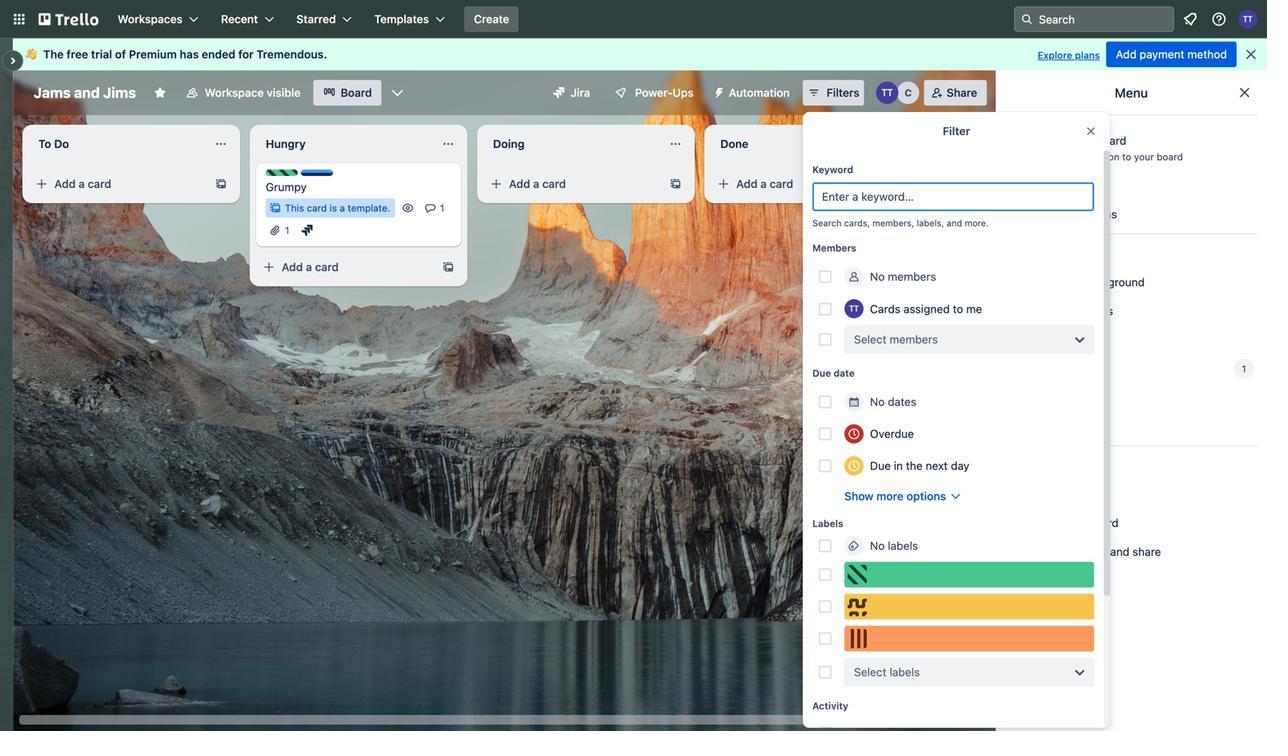 Task type: describe. For each thing, give the bounding box(es) containing it.
add for add another list button
[[961, 136, 982, 149]]

1 horizontal spatial terry turtle (terryturtle) image
[[876, 82, 899, 104]]

a right is
[[340, 203, 345, 214]]

due in the next day
[[870, 460, 970, 473]]

workspace
[[205, 86, 264, 99]]

items
[[1089, 208, 1117, 221]]

in
[[894, 460, 903, 473]]

select for select labels
[[854, 666, 887, 679]]

color: yellow, title: none element
[[845, 594, 1094, 620]]

free
[[67, 48, 88, 61]]

show more options
[[845, 490, 946, 503]]

0 horizontal spatial 1
[[285, 225, 289, 236]]

about this board add a description to your board
[[1040, 134, 1183, 163]]

archived items
[[1037, 208, 1117, 221]]

recent
[[221, 12, 258, 26]]

more
[[877, 490, 904, 503]]

.
[[324, 48, 327, 61]]

👋 the free trial of premium has ended for tremendous .
[[26, 48, 327, 61]]

options
[[907, 490, 946, 503]]

labels,
[[917, 218, 944, 229]]

cards
[[870, 302, 901, 316]]

automation link
[[1005, 327, 1258, 353]]

day
[[951, 460, 970, 473]]

search image
[[1021, 13, 1033, 26]]

email-
[[1041, 517, 1073, 530]]

card left is
[[307, 203, 327, 214]]

labels for select labels
[[890, 666, 920, 679]]

next
[[926, 460, 948, 473]]

filters
[[827, 86, 860, 99]]

jams and jims
[[34, 84, 136, 101]]

open information menu image
[[1211, 11, 1227, 27]]

overdue
[[870, 427, 914, 441]]

Done text field
[[711, 131, 887, 157]]

👋
[[26, 48, 37, 61]]

create button
[[464, 6, 519, 32]]

add a card down this
[[282, 261, 339, 274]]

no for no dates
[[870, 395, 885, 409]]

due for due in the next day
[[870, 460, 891, 473]]

sm image for automation button
[[707, 80, 729, 102]]

power-
[[635, 86, 673, 99]]

select labels
[[854, 666, 920, 679]]

color: green, title: none element
[[845, 562, 1094, 588]]

the
[[906, 460, 923, 473]]

members
[[813, 243, 857, 254]]

chestercheeetah (chestercheeetah) image
[[897, 82, 920, 104]]

add a card down doing at top left
[[509, 177, 566, 191]]

board for to-
[[1089, 517, 1119, 530]]

card for add a card button under the done text box
[[770, 177, 793, 191]]

create from template… image
[[897, 178, 909, 191]]

workspace visible
[[205, 86, 301, 99]]

1 horizontal spatial create from template… image
[[442, 261, 455, 274]]

archived
[[1041, 208, 1086, 221]]

select for select members
[[854, 333, 887, 346]]

To Do text field
[[29, 131, 205, 157]]

menu
[[1115, 85, 1148, 100]]

add for add a card button underneath this card is a template.
[[282, 261, 303, 274]]

date
[[834, 368, 855, 379]]

share
[[947, 86, 977, 99]]

payment
[[1140, 48, 1185, 61]]

email-to-board link
[[1005, 511, 1258, 536]]

doing
[[493, 137, 525, 151]]

explore
[[1038, 50, 1073, 61]]

template.
[[348, 203, 390, 214]]

terry turtle (terryturtle) image inside primary element
[[1238, 10, 1258, 29]]

activity link
[[1005, 173, 1258, 199]]

1 horizontal spatial automation
[[1037, 333, 1100, 347]]

Search field
[[1014, 6, 1174, 32]]

labels
[[813, 518, 843, 530]]

fields
[[1083, 305, 1113, 318]]

automation button
[[707, 80, 800, 106]]

visible
[[267, 86, 301, 99]]

0 notifications image
[[1181, 10, 1200, 29]]

sm image for print, export, and share link
[[1015, 544, 1031, 560]]

Doing text field
[[484, 131, 660, 157]]

card for add a card button below doing "text field"
[[542, 177, 566, 191]]

custom
[[1040, 305, 1080, 318]]

change
[[1041, 276, 1080, 289]]

ended
[[202, 48, 235, 61]]

a down the done text box
[[761, 177, 767, 191]]

create from template… image for doing
[[669, 178, 682, 191]]

your
[[1134, 151, 1154, 163]]

email-to-board
[[1037, 517, 1119, 530]]

wave image
[[26, 47, 37, 62]]

no labels
[[870, 540, 918, 553]]

jira
[[571, 86, 590, 99]]

board link
[[313, 80, 382, 106]]

search cards, members, labels, and more.
[[813, 218, 989, 229]]

workspace visible button
[[176, 80, 310, 106]]

grumpy
[[266, 181, 307, 194]]

change background link
[[1005, 270, 1258, 295]]

card for add a card button below the to do 'text box'
[[88, 177, 111, 191]]

filter
[[943, 124, 970, 138]]

explore plans
[[1038, 50, 1100, 61]]

background
[[1083, 276, 1145, 289]]

this
[[1075, 134, 1093, 147]]

a down doing "text field"
[[533, 177, 539, 191]]

keyword
[[813, 164, 853, 175]]

jira button
[[544, 80, 600, 106]]

a down the to do 'text box'
[[79, 177, 85, 191]]

another
[[985, 136, 1026, 149]]

custom fields button
[[1005, 299, 1258, 324]]



Task type: vqa. For each thing, say whether or not it's contained in the screenshot.
Click to unstar Marketing Overview. It will be removed from your starred list. 'icon'
no



Task type: locate. For each thing, give the bounding box(es) containing it.
1 horizontal spatial to
[[1122, 151, 1132, 163]]

customize views image
[[390, 85, 406, 101]]

1 vertical spatial due
[[870, 460, 891, 473]]

a down this card is a template.
[[306, 261, 312, 274]]

add left "another"
[[961, 136, 982, 149]]

card down doing "text field"
[[542, 177, 566, 191]]

cards,
[[844, 218, 870, 229]]

sm image up sm icon
[[1015, 178, 1031, 194]]

color: green, title: none image
[[266, 170, 298, 176]]

1 horizontal spatial due
[[870, 460, 891, 473]]

0 vertical spatial board
[[1096, 134, 1127, 147]]

card down is
[[315, 261, 339, 274]]

Board name text field
[[26, 80, 144, 106]]

add payment method
[[1116, 48, 1227, 61]]

no members
[[870, 270, 936, 283]]

1 vertical spatial automation
[[1037, 333, 1100, 347]]

add down about
[[1040, 151, 1058, 163]]

power-ups button
[[603, 80, 703, 106]]

add a card
[[54, 177, 111, 191], [509, 177, 566, 191], [736, 177, 793, 191], [282, 261, 339, 274]]

the
[[43, 48, 64, 61]]

2 horizontal spatial and
[[1110, 546, 1130, 559]]

0 horizontal spatial automation
[[729, 86, 790, 99]]

card
[[88, 177, 111, 191], [542, 177, 566, 191], [770, 177, 793, 191], [307, 203, 327, 214], [315, 261, 339, 274]]

members down cards assigned to me
[[890, 333, 938, 346]]

0 vertical spatial members
[[888, 270, 936, 283]]

sm image inside automation button
[[707, 80, 729, 102]]

0 vertical spatial labels
[[888, 540, 918, 553]]

banner
[[13, 38, 1267, 70]]

this card is a template.
[[285, 203, 390, 214]]

method
[[1188, 48, 1227, 61]]

0 vertical spatial to
[[1122, 151, 1132, 163]]

add a card button down the to do 'text box'
[[29, 171, 208, 197]]

terry turtle (terryturtle) image
[[1238, 10, 1258, 29], [876, 82, 899, 104], [845, 299, 864, 319]]

archived items link
[[1005, 202, 1258, 227]]

1 inside "link"
[[1242, 363, 1246, 375]]

sm image right the ups
[[707, 80, 729, 102]]

0 vertical spatial select
[[854, 333, 887, 346]]

hungry
[[266, 137, 306, 151]]

0 vertical spatial activity
[[1037, 179, 1079, 192]]

select members
[[854, 333, 938, 346]]

members
[[888, 270, 936, 283], [890, 333, 938, 346]]

0 vertical spatial due
[[813, 368, 831, 379]]

0 horizontal spatial due
[[813, 368, 831, 379]]

about
[[1041, 134, 1072, 147]]

1 vertical spatial select
[[854, 666, 887, 679]]

board up print, export, and share
[[1089, 517, 1119, 530]]

to
[[1122, 151, 1132, 163], [953, 302, 963, 316]]

Hungry text field
[[256, 131, 432, 157]]

me
[[966, 302, 982, 316]]

board for this
[[1096, 134, 1127, 147]]

1 vertical spatial board
[[1157, 151, 1183, 163]]

c
[[905, 87, 912, 98]]

due left in
[[870, 460, 891, 473]]

to left your
[[1122, 151, 1132, 163]]

sm image
[[1015, 207, 1031, 223]]

terry turtle (terryturtle) image left "cards"
[[845, 299, 864, 319]]

banner containing 👋
[[13, 38, 1267, 70]]

activity
[[1037, 179, 1079, 192], [813, 701, 849, 712]]

premium
[[129, 48, 177, 61]]

terry turtle (terryturtle) image right 'open information menu' image in the right of the page
[[1238, 10, 1258, 29]]

starred
[[296, 12, 336, 26]]

power-ups
[[635, 86, 694, 99]]

for
[[238, 48, 254, 61]]

grumpy link
[[266, 179, 452, 195]]

automation inside button
[[729, 86, 790, 99]]

add down this
[[282, 261, 303, 274]]

1 vertical spatial and
[[947, 218, 962, 229]]

print, export, and share
[[1037, 546, 1161, 559]]

back to home image
[[38, 6, 98, 32]]

1 horizontal spatial and
[[947, 218, 962, 229]]

labels down the color: orange, title: none element
[[890, 666, 920, 679]]

2 vertical spatial board
[[1089, 517, 1119, 530]]

2 vertical spatial 1
[[1242, 363, 1246, 375]]

sm image inside print, export, and share link
[[1015, 544, 1031, 560]]

trial
[[91, 48, 112, 61]]

starred button
[[287, 6, 362, 32]]

sm image down this
[[299, 223, 315, 239]]

board
[[341, 86, 372, 99]]

this
[[285, 203, 304, 214]]

and left jims
[[74, 84, 100, 101]]

color: orange, title: none element
[[845, 626, 1094, 652]]

dates
[[888, 395, 917, 409]]

and left share
[[1110, 546, 1130, 559]]

no for no members
[[870, 270, 885, 283]]

card down the to do 'text box'
[[88, 177, 111, 191]]

members,
[[873, 218, 914, 229]]

due date
[[813, 368, 855, 379]]

due for due date
[[813, 368, 831, 379]]

automation
[[729, 86, 790, 99], [1037, 333, 1100, 347]]

a down about
[[1061, 151, 1066, 163]]

1 no from the top
[[870, 270, 885, 283]]

2 no from the top
[[870, 395, 885, 409]]

done
[[720, 137, 749, 151]]

sm image left print,
[[1015, 544, 1031, 560]]

more.
[[965, 218, 989, 229]]

show more options button
[[845, 489, 962, 505]]

add a card button down doing "text field"
[[484, 171, 663, 197]]

2 select from the top
[[854, 666, 887, 679]]

no down more
[[870, 540, 885, 553]]

Enter a keyword… text field
[[813, 183, 1094, 211]]

create from template… image
[[215, 178, 227, 191], [669, 178, 682, 191], [442, 261, 455, 274]]

0 vertical spatial 1
[[440, 203, 444, 214]]

members for no members
[[888, 270, 936, 283]]

add left payment
[[1116, 48, 1137, 61]]

card for add a card button underneath this card is a template.
[[315, 261, 339, 274]]

0 horizontal spatial activity
[[813, 701, 849, 712]]

add another list button
[[932, 125, 1150, 160]]

has
[[180, 48, 199, 61]]

0 vertical spatial no
[[870, 270, 885, 283]]

labels for no labels
[[888, 540, 918, 553]]

1 link
[[1005, 356, 1258, 382]]

automation down custom fields
[[1037, 333, 1100, 347]]

1 horizontal spatial activity
[[1037, 179, 1079, 192]]

1 horizontal spatial 1
[[440, 203, 444, 214]]

select
[[854, 333, 887, 346], [854, 666, 887, 679]]

1 vertical spatial no
[[870, 395, 885, 409]]

a
[[1061, 151, 1066, 163], [79, 177, 85, 191], [533, 177, 539, 191], [761, 177, 767, 191], [340, 203, 345, 214], [306, 261, 312, 274]]

search
[[813, 218, 842, 229]]

2 horizontal spatial terry turtle (terryturtle) image
[[1238, 10, 1258, 29]]

1 vertical spatial members
[[890, 333, 938, 346]]

close popover image
[[1085, 125, 1098, 138]]

tremendous
[[256, 48, 324, 61]]

2 vertical spatial no
[[870, 540, 885, 553]]

2 horizontal spatial 1
[[1242, 363, 1246, 375]]

members for select members
[[890, 333, 938, 346]]

cards assigned to me
[[870, 302, 982, 316]]

due left date
[[813, 368, 831, 379]]

templates button
[[365, 6, 455, 32]]

1 vertical spatial labels
[[890, 666, 920, 679]]

labels
[[888, 540, 918, 553], [890, 666, 920, 679]]

add for add a card button below doing "text field"
[[509, 177, 530, 191]]

share
[[1133, 546, 1161, 559]]

recent button
[[211, 6, 284, 32]]

card down the done text box
[[770, 177, 793, 191]]

custom fields
[[1040, 305, 1113, 318]]

0 horizontal spatial create from template… image
[[215, 178, 227, 191]]

jams
[[34, 84, 71, 101]]

a inside about this board add a description to your board
[[1061, 151, 1066, 163]]

add inside banner
[[1116, 48, 1137, 61]]

add
[[1116, 48, 1137, 61], [961, 136, 982, 149], [1040, 151, 1058, 163], [54, 177, 76, 191], [509, 177, 530, 191], [736, 177, 758, 191], [282, 261, 303, 274]]

of
[[115, 48, 126, 61]]

0 vertical spatial automation
[[729, 86, 790, 99]]

1 vertical spatial activity
[[813, 701, 849, 712]]

1 vertical spatial 1
[[285, 225, 289, 236]]

1 vertical spatial terry turtle (terryturtle) image
[[876, 82, 899, 104]]

1 vertical spatial to
[[953, 302, 963, 316]]

add a card down done
[[736, 177, 793, 191]]

print,
[[1041, 546, 1068, 559]]

0 horizontal spatial to
[[953, 302, 963, 316]]

create from template… image for to do
[[215, 178, 227, 191]]

add a card button down this card is a template.
[[256, 255, 435, 280]]

sm image inside activity link
[[1015, 178, 1031, 194]]

automation up done
[[729, 86, 790, 99]]

workspaces button
[[108, 6, 208, 32]]

add another list
[[961, 136, 1044, 149]]

to do
[[38, 137, 69, 151]]

sm image for activity link
[[1015, 178, 1031, 194]]

and inside board name text box
[[74, 84, 100, 101]]

jims
[[103, 84, 136, 101]]

board
[[1096, 134, 1127, 147], [1157, 151, 1183, 163], [1089, 517, 1119, 530]]

0 horizontal spatial terry turtle (terryturtle) image
[[845, 299, 864, 319]]

filters button
[[803, 80, 864, 106]]

list
[[1029, 136, 1044, 149]]

change background
[[1037, 276, 1145, 289]]

add down do
[[54, 177, 76, 191]]

to left me
[[953, 302, 963, 316]]

share button
[[924, 80, 987, 106]]

0 horizontal spatial and
[[74, 84, 100, 101]]

board up description
[[1096, 134, 1127, 147]]

1 select from the top
[[854, 333, 887, 346]]

no left dates
[[870, 395, 885, 409]]

print, export, and share link
[[1005, 540, 1258, 565]]

add payment method button
[[1107, 42, 1237, 67]]

2 vertical spatial and
[[1110, 546, 1130, 559]]

add a card button down the done text box
[[711, 171, 890, 197]]

add for add a card button below the to do 'text box'
[[54, 177, 76, 191]]

show
[[845, 490, 874, 503]]

primary element
[[0, 0, 1267, 38]]

star or unstar board image
[[154, 86, 166, 99]]

labels down the show more options 'button'
[[888, 540, 918, 553]]

add down done
[[736, 177, 758, 191]]

and left more.
[[947, 218, 962, 229]]

0 vertical spatial and
[[74, 84, 100, 101]]

plans
[[1075, 50, 1100, 61]]

jira icon image
[[553, 87, 564, 98]]

color: blue, title: none image
[[301, 170, 333, 176]]

add inside about this board add a description to your board
[[1040, 151, 1058, 163]]

add for add a card button under the done text box
[[736, 177, 758, 191]]

members up cards assigned to me
[[888, 270, 936, 283]]

description
[[1069, 151, 1120, 163]]

2 vertical spatial terry turtle (terryturtle) image
[[845, 299, 864, 319]]

2 horizontal spatial create from template… image
[[669, 178, 682, 191]]

is
[[330, 203, 337, 214]]

to inside about this board add a description to your board
[[1122, 151, 1132, 163]]

board right your
[[1157, 151, 1183, 163]]

add a card down do
[[54, 177, 111, 191]]

due
[[813, 368, 831, 379], [870, 460, 891, 473]]

0 vertical spatial terry turtle (terryturtle) image
[[1238, 10, 1258, 29]]

to
[[38, 137, 51, 151]]

templates
[[374, 12, 429, 26]]

add down doing at top left
[[509, 177, 530, 191]]

sm image
[[707, 80, 729, 102], [1015, 178, 1031, 194], [299, 223, 315, 239], [1015, 544, 1031, 560]]

3 no from the top
[[870, 540, 885, 553]]

no up "cards"
[[870, 270, 885, 283]]

workspaces
[[118, 12, 183, 26]]

terry turtle (terryturtle) image left c
[[876, 82, 899, 104]]

no for no labels
[[870, 540, 885, 553]]



